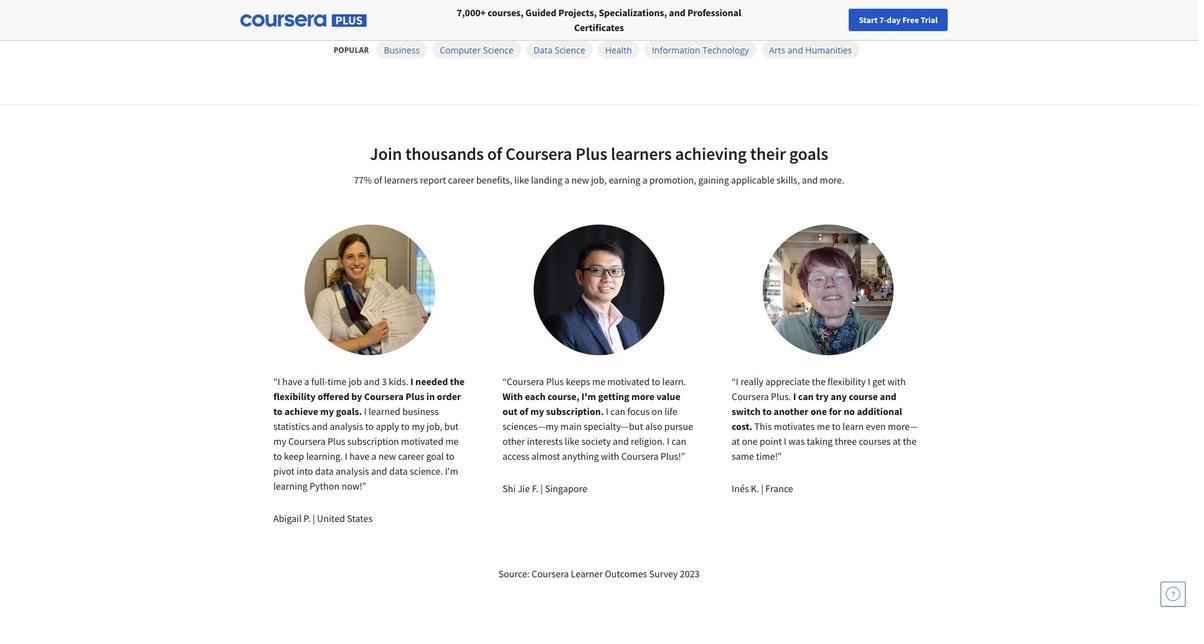 Task type: locate. For each thing, give the bounding box(es) containing it.
a
[[565, 174, 570, 186], [643, 174, 648, 186], [304, 376, 309, 388], [372, 450, 377, 463]]

motivated up more
[[608, 376, 650, 388]]

flexibility up achieve
[[273, 391, 316, 403]]

i'm inside coursera plus keeps me motivated to learn. with each course, i'm getting more value out of my subscription.
[[582, 391, 596, 403]]

trial
[[921, 14, 938, 26]]

a inside i learned business statistics and analysis to apply to my job, but my coursera plus subscription motivated me to keep learning. i have a new career goal to pivot into data analysis and data science. i'm learning python now!
[[372, 450, 377, 463]]

subscription.
[[546, 406, 604, 418]]

learned
[[369, 406, 401, 418]]

more
[[632, 391, 655, 403]]

can
[[798, 391, 814, 403], [611, 406, 626, 418], [672, 435, 687, 448]]

2 vertical spatial can
[[672, 435, 687, 448]]

None search field
[[171, 8, 470, 33]]

0 vertical spatial job,
[[591, 174, 607, 186]]

this motivates me to learn even more— at one point i was taking three courses at the same time!
[[732, 420, 918, 463]]

join
[[370, 143, 402, 165]]

0 horizontal spatial i'm
[[445, 465, 459, 478]]

to down for
[[832, 420, 841, 433]]

1 horizontal spatial data
[[389, 465, 408, 478]]

to up this on the bottom right
[[763, 406, 772, 418]]

learners up earning at the top right
[[611, 143, 672, 165]]

1 vertical spatial me
[[817, 420, 830, 433]]

flexibility up any
[[828, 376, 866, 388]]

their
[[750, 143, 786, 165]]

the up try
[[812, 376, 826, 388]]

coursera up the keep
[[288, 435, 326, 448]]

0 horizontal spatial the
[[450, 376, 465, 388]]

1 vertical spatial have
[[350, 450, 370, 463]]

can down getting
[[611, 406, 626, 418]]

of
[[487, 143, 502, 165], [374, 174, 382, 186], [520, 406, 529, 418]]

job, for but
[[427, 420, 443, 433]]

at
[[732, 435, 740, 448], [893, 435, 901, 448]]

at down more—
[[893, 435, 901, 448]]

of right 77%
[[374, 174, 382, 186]]

job, for earning
[[591, 174, 607, 186]]

and down specialty—but
[[613, 435, 629, 448]]

the down more—
[[903, 435, 917, 448]]

plus left in
[[406, 391, 425, 403]]

plus up 77% of learners report career benefits, like landing a new job, earning a promotion, gaining applicable skills, and more.
[[576, 143, 608, 165]]

almost
[[532, 450, 560, 463]]

coursera down the 3
[[364, 391, 404, 403]]

1 science from the left
[[483, 44, 514, 56]]

achieve
[[285, 406, 318, 418]]

science for data science
[[555, 44, 585, 56]]

1 vertical spatial learners
[[384, 174, 418, 186]]

2 vertical spatial of
[[520, 406, 529, 418]]

1 vertical spatial one
[[742, 435, 758, 448]]

2 science from the left
[[555, 44, 585, 56]]

to up statistics
[[273, 406, 283, 418]]

1 horizontal spatial me
[[592, 376, 606, 388]]

0 vertical spatial learners
[[611, 143, 672, 165]]

2023
[[680, 568, 700, 581]]

1 horizontal spatial motivated
[[608, 376, 650, 388]]

gaining
[[699, 174, 729, 186]]

with
[[888, 376, 906, 388], [601, 450, 620, 463]]

and down achieve
[[312, 420, 328, 433]]

analysis up now!
[[336, 465, 369, 478]]

1 horizontal spatial at
[[893, 435, 901, 448]]

plus up the learning.
[[328, 435, 345, 448]]

can down pursue
[[672, 435, 687, 448]]

learn
[[843, 420, 864, 433]]

1 horizontal spatial with
[[888, 376, 906, 388]]

of right out at the bottom left of the page
[[520, 406, 529, 418]]

1 vertical spatial can
[[611, 406, 626, 418]]

p.
[[304, 513, 311, 525]]

science right computer
[[483, 44, 514, 56]]

i learned business statistics and analysis to apply to my job, but my coursera plus subscription motivated me to keep learning. i have a new career goal to pivot into data analysis and data science. i'm learning python now!
[[273, 406, 459, 493]]

0 horizontal spatial one
[[742, 435, 758, 448]]

1 horizontal spatial have
[[350, 450, 370, 463]]

to left learn.
[[652, 376, 661, 388]]

i'm right science.
[[445, 465, 459, 478]]

0 vertical spatial with
[[888, 376, 906, 388]]

one down try
[[811, 406, 827, 418]]

0 horizontal spatial job,
[[427, 420, 443, 433]]

new down join thousands of coursera plus learners achieving their goals
[[572, 174, 589, 186]]

and inside i can focus on life sciences—my main specialty—but also pursue other interests like society and religion. i can access almost anything with coursera plus!
[[613, 435, 629, 448]]

learner image shi jie f. image
[[534, 225, 665, 356]]

and down the subscription
[[371, 465, 387, 478]]

and left professional
[[669, 6, 686, 19]]

77% of learners report career benefits, like landing a new job, earning a promotion, gaining applicable skills, and more.
[[354, 174, 845, 186]]

0 vertical spatial like
[[514, 174, 529, 186]]

| for i learned business statistics and analysis to apply to my job, but my coursera plus subscription motivated me to keep learning. i have a new career goal to pivot into data analysis and data science. i'm learning python now!
[[313, 513, 315, 525]]

thousands
[[406, 143, 484, 165]]

and up 'additional'
[[880, 391, 897, 403]]

0 horizontal spatial can
[[611, 406, 626, 418]]

2 horizontal spatial the
[[903, 435, 917, 448]]

i
[[278, 376, 280, 388], [411, 376, 414, 388], [736, 376, 739, 388], [868, 376, 871, 388], [794, 391, 797, 403], [364, 406, 367, 418], [606, 406, 609, 418], [667, 435, 670, 448], [784, 435, 787, 448], [345, 450, 348, 463]]

analysis down goals.
[[330, 420, 363, 433]]

out
[[503, 406, 518, 418]]

your
[[951, 14, 967, 26]]

data left science.
[[389, 465, 408, 478]]

career
[[448, 174, 474, 186], [398, 450, 424, 463]]

one
[[811, 406, 827, 418], [742, 435, 758, 448]]

with down society
[[601, 450, 620, 463]]

i right the learning.
[[345, 450, 348, 463]]

coursera inside "i really appreciate the flexibility i get with coursera plus."
[[732, 391, 769, 403]]

try
[[816, 391, 829, 403]]

and right arts
[[788, 44, 803, 56]]

have down the subscription
[[350, 450, 370, 463]]

science
[[483, 44, 514, 56], [555, 44, 585, 56]]

1 vertical spatial like
[[565, 435, 580, 448]]

plus inside i learned business statistics and analysis to apply to my job, but my coursera plus subscription motivated me to keep learning. i have a new career goal to pivot into data analysis and data science. i'm learning python now!
[[328, 435, 345, 448]]

1 horizontal spatial new
[[572, 174, 589, 186]]

2 vertical spatial me
[[446, 435, 459, 448]]

have
[[282, 376, 302, 388], [350, 450, 370, 463]]

coursera down religion.
[[621, 450, 659, 463]]

job, left but
[[427, 420, 443, 433]]

needed
[[415, 376, 448, 388]]

plus up course, on the bottom left of the page
[[546, 376, 564, 388]]

specializations,
[[599, 6, 667, 19]]

0 horizontal spatial learners
[[384, 174, 418, 186]]

career right the report
[[448, 174, 474, 186]]

0 vertical spatial me
[[592, 376, 606, 388]]

kids.
[[389, 376, 409, 388]]

my down each
[[531, 406, 544, 418]]

landing
[[531, 174, 563, 186]]

0 horizontal spatial me
[[446, 435, 459, 448]]

courses,
[[488, 6, 524, 19]]

me down but
[[446, 435, 459, 448]]

i'm down keeps
[[582, 391, 596, 403]]

but
[[444, 420, 459, 433]]

2 data from the left
[[389, 465, 408, 478]]

0 vertical spatial i'm
[[582, 391, 596, 403]]

1 vertical spatial of
[[374, 174, 382, 186]]

0 vertical spatial flexibility
[[828, 376, 866, 388]]

0 horizontal spatial with
[[601, 450, 620, 463]]

0 horizontal spatial new
[[379, 450, 396, 463]]

i inside i can try any course and switch to another one for no additional cost.
[[794, 391, 797, 403]]

religion.
[[631, 435, 665, 448]]

one inside this motivates me to learn even more— at one point i was taking three courses at the same time!
[[742, 435, 758, 448]]

| right k.
[[761, 483, 764, 495]]

e.g. Machine Learning text field
[[361, 3, 812, 28]]

1 horizontal spatial of
[[487, 143, 502, 165]]

with
[[503, 391, 523, 403]]

analysis
[[330, 420, 363, 433], [336, 465, 369, 478]]

learners down "join"
[[384, 174, 418, 186]]

any
[[831, 391, 847, 403]]

0 horizontal spatial flexibility
[[273, 391, 316, 403]]

anything
[[562, 450, 599, 463]]

0 horizontal spatial at
[[732, 435, 740, 448]]

time
[[328, 376, 347, 388]]

specialty—but
[[584, 420, 643, 433]]

0 horizontal spatial motivated
[[401, 435, 444, 448]]

computer
[[440, 44, 481, 56]]

to right "apply" in the bottom of the page
[[401, 420, 410, 433]]

start
[[859, 14, 878, 26]]

1 horizontal spatial the
[[812, 376, 826, 388]]

data
[[534, 44, 553, 56]]

science right "data"
[[555, 44, 585, 56]]

2 horizontal spatial can
[[798, 391, 814, 403]]

2 horizontal spatial me
[[817, 420, 830, 433]]

arts and humanities button
[[762, 41, 860, 59]]

job, inside i learned business statistics and analysis to apply to my job, but my coursera plus subscription motivated me to keep learning. i have a new career goal to pivot into data analysis and data science. i'm learning python now!
[[427, 420, 443, 433]]

like inside i can focus on life sciences—my main specialty—but also pursue other interests like society and religion. i can access almost anything with coursera plus!
[[565, 435, 580, 448]]

1 horizontal spatial i'm
[[582, 391, 596, 403]]

skills,
[[777, 174, 800, 186]]

1 horizontal spatial can
[[672, 435, 687, 448]]

and inside i can try any course and switch to another one for no additional cost.
[[880, 391, 897, 403]]

motivates
[[774, 420, 815, 433]]

me
[[592, 376, 606, 388], [817, 420, 830, 433], [446, 435, 459, 448]]

i needed the flexibility offered by coursera plus in order to achieve my goals.
[[273, 376, 465, 418]]

promotion,
[[650, 174, 697, 186]]

0 horizontal spatial data
[[315, 465, 334, 478]]

applicable
[[731, 174, 775, 186]]

computer science button
[[432, 41, 521, 59]]

coursera right "source:"
[[532, 568, 569, 581]]

more.
[[820, 174, 845, 186]]

| right p.
[[313, 513, 315, 525]]

arts
[[769, 44, 786, 56]]

start 7-day free trial
[[859, 14, 938, 26]]

coursera up landing
[[506, 143, 572, 165]]

data down the learning.
[[315, 465, 334, 478]]

1 vertical spatial motivated
[[401, 435, 444, 448]]

1 vertical spatial i'm
[[445, 465, 459, 478]]

0 horizontal spatial science
[[483, 44, 514, 56]]

pivot
[[273, 465, 295, 478]]

a right landing
[[565, 174, 570, 186]]

new inside i learned business statistics and analysis to apply to my job, but my coursera plus subscription motivated me to keep learning. i have a new career goal to pivot into data analysis and data science. i'm learning python now!
[[379, 450, 396, 463]]

with inside i can focus on life sciences—my main specialty—but also pursue other interests like society and religion. i can access almost anything with coursera plus!
[[601, 450, 620, 463]]

coursera inside i needed the flexibility offered by coursera plus in order to achieve my goals.
[[364, 391, 404, 403]]

full-
[[311, 376, 328, 388]]

1 vertical spatial new
[[379, 450, 396, 463]]

my down offered
[[320, 406, 334, 418]]

1 data from the left
[[315, 465, 334, 478]]

0 vertical spatial analysis
[[330, 420, 363, 433]]

i left was
[[784, 435, 787, 448]]

0 vertical spatial can
[[798, 391, 814, 403]]

new down the subscription
[[379, 450, 396, 463]]

like down main at the bottom of the page
[[565, 435, 580, 448]]

0 horizontal spatial |
[[313, 513, 315, 525]]

have left full-
[[282, 376, 302, 388]]

1 horizontal spatial science
[[555, 44, 585, 56]]

survey
[[649, 568, 678, 581]]

i'm inside i learned business statistics and analysis to apply to my job, but my coursera plus subscription motivated me to keep learning. i have a new career goal to pivot into data analysis and data science. i'm learning python now!
[[445, 465, 459, 478]]

abigail p. | united states
[[273, 513, 373, 525]]

guided
[[526, 6, 557, 19]]

2 horizontal spatial |
[[761, 483, 764, 495]]

can inside i can try any course and switch to another one for no additional cost.
[[798, 391, 814, 403]]

1 horizontal spatial flexibility
[[828, 376, 866, 388]]

a right earning at the top right
[[643, 174, 648, 186]]

coursera
[[506, 143, 572, 165], [507, 376, 544, 388], [364, 391, 404, 403], [732, 391, 769, 403], [288, 435, 326, 448], [621, 450, 659, 463], [532, 568, 569, 581]]

at down cost.
[[732, 435, 740, 448]]

singapore
[[545, 483, 588, 495]]

like left landing
[[514, 174, 529, 186]]

coursera down really
[[732, 391, 769, 403]]

one up same
[[742, 435, 758, 448]]

job, left earning at the top right
[[591, 174, 607, 186]]

can left try
[[798, 391, 814, 403]]

me up taking
[[817, 420, 830, 433]]

0 horizontal spatial career
[[398, 450, 424, 463]]

and right skills,
[[802, 174, 818, 186]]

flexibility inside "i really appreciate the flexibility i get with coursera plus."
[[828, 376, 866, 388]]

jie
[[518, 483, 530, 495]]

i right 'plus.' in the right of the page
[[794, 391, 797, 403]]

1 horizontal spatial like
[[565, 435, 580, 448]]

2 horizontal spatial of
[[520, 406, 529, 418]]

career up science.
[[398, 450, 424, 463]]

with right get
[[888, 376, 906, 388]]

1 vertical spatial with
[[601, 450, 620, 463]]

| right f.
[[541, 483, 543, 495]]

career
[[987, 14, 1011, 26]]

i right kids.
[[411, 376, 414, 388]]

to up "pivot"
[[273, 450, 282, 463]]

get
[[873, 376, 886, 388]]

the up order
[[450, 376, 465, 388]]

new
[[969, 14, 985, 26]]

1 vertical spatial flexibility
[[273, 391, 316, 403]]

a down the subscription
[[372, 450, 377, 463]]

learners
[[611, 143, 672, 165], [384, 174, 418, 186]]

1 vertical spatial job,
[[427, 420, 443, 433]]

this
[[755, 420, 772, 433]]

coursera up each
[[507, 376, 544, 388]]

motivated up goal
[[401, 435, 444, 448]]

1 vertical spatial career
[[398, 450, 424, 463]]

1 horizontal spatial one
[[811, 406, 827, 418]]

0 vertical spatial one
[[811, 406, 827, 418]]

can for try
[[798, 391, 814, 403]]

0 vertical spatial motivated
[[608, 376, 650, 388]]

0 horizontal spatial have
[[282, 376, 302, 388]]

1 horizontal spatial job,
[[591, 174, 607, 186]]

shi jie f. | singapore
[[503, 483, 588, 495]]

the
[[450, 376, 465, 388], [812, 376, 826, 388], [903, 435, 917, 448]]

0 vertical spatial career
[[448, 174, 474, 186]]

getting
[[598, 391, 630, 403]]

of up benefits, at the left top of page
[[487, 143, 502, 165]]

me right keeps
[[592, 376, 606, 388]]

benefits,
[[476, 174, 513, 186]]

one inside i can try any course and switch to another one for no additional cost.
[[811, 406, 827, 418]]



Task type: vqa. For each thing, say whether or not it's contained in the screenshot.
the rightmost flexibility
yes



Task type: describe. For each thing, give the bounding box(es) containing it.
flexibility inside i needed the flexibility offered by coursera plus in order to achieve my goals.
[[273, 391, 316, 403]]

goals
[[790, 143, 829, 165]]

career inside i learned business statistics and analysis to apply to my job, but my coursera plus subscription motivated me to keep learning. i have a new career goal to pivot into data analysis and data science. i'm learning python now!
[[398, 450, 424, 463]]

goals.
[[336, 406, 362, 418]]

courses
[[859, 435, 891, 448]]

i up plus! at bottom
[[667, 435, 670, 448]]

1 horizontal spatial learners
[[611, 143, 672, 165]]

switch
[[732, 406, 761, 418]]

f.
[[532, 483, 539, 495]]

same
[[732, 450, 754, 463]]

0 vertical spatial have
[[282, 376, 302, 388]]

learner
[[571, 568, 603, 581]]

business button
[[377, 41, 427, 59]]

earning
[[609, 174, 641, 186]]

information technology button
[[645, 41, 757, 59]]

interests
[[527, 435, 563, 448]]

0 horizontal spatial like
[[514, 174, 529, 186]]

i can try any course and switch to another one for no additional cost.
[[732, 391, 903, 433]]

for
[[829, 406, 842, 418]]

more—
[[888, 420, 918, 433]]

i left really
[[736, 376, 739, 388]]

the inside this motivates me to learn even more— at one point i was taking three courses at the same time!
[[903, 435, 917, 448]]

i up specialty—but
[[606, 406, 609, 418]]

taking
[[807, 435, 833, 448]]

| for this motivates me to learn even more— at one point i was taking three courses at the same time!
[[761, 483, 764, 495]]

states
[[347, 513, 373, 525]]

source: coursera learner outcomes survey 2023
[[499, 568, 700, 581]]

with inside "i really appreciate the flexibility i get with coursera plus."
[[888, 376, 906, 388]]

plus inside coursera plus keeps me motivated to learn. with each course, i'm getting more value out of my subscription.
[[546, 376, 564, 388]]

i inside this motivates me to learn even more— at one point i was taking three courses at the same time!
[[784, 435, 787, 448]]

keep
[[284, 450, 304, 463]]

coursera inside coursera plus keeps me motivated to learn. with each course, i'm getting more value out of my subscription.
[[507, 376, 544, 388]]

1 at from the left
[[732, 435, 740, 448]]

to inside i can try any course and switch to another one for no additional cost.
[[763, 406, 772, 418]]

i really appreciate the flexibility i get with coursera plus.
[[732, 376, 906, 403]]

learning
[[273, 480, 308, 493]]

0 vertical spatial new
[[572, 174, 589, 186]]

value
[[657, 391, 681, 403]]

i left get
[[868, 376, 871, 388]]

on
[[652, 406, 663, 418]]

now!
[[342, 480, 362, 493]]

a left full-
[[304, 376, 309, 388]]

i right goals.
[[364, 406, 367, 418]]

learn.
[[663, 376, 686, 388]]

plus.
[[771, 391, 792, 403]]

i left full-
[[278, 376, 280, 388]]

start 7-day free trial button
[[849, 9, 948, 31]]

also
[[645, 420, 663, 433]]

my inside i needed the flexibility offered by coursera plus in order to achieve my goals.
[[320, 406, 334, 418]]

shi
[[503, 483, 516, 495]]

motivated inside coursera plus keeps me motivated to learn. with each course, i'm getting more value out of my subscription.
[[608, 376, 650, 388]]

help center image
[[1166, 587, 1181, 602]]

into
[[297, 465, 313, 478]]

to inside coursera plus keeps me motivated to learn. with each course, i'm getting more value out of my subscription.
[[652, 376, 661, 388]]

popular
[[334, 45, 369, 55]]

order
[[437, 391, 461, 403]]

7-
[[880, 14, 887, 26]]

health button
[[598, 41, 640, 59]]

even
[[866, 420, 886, 433]]

i inside i needed the flexibility offered by coursera plus in order to achieve my goals.
[[411, 376, 414, 388]]

data science button
[[526, 41, 593, 59]]

no
[[844, 406, 855, 418]]

python
[[310, 480, 340, 493]]

course
[[849, 391, 878, 403]]

inés k. | france
[[732, 483, 793, 495]]

projects,
[[559, 6, 597, 19]]

to inside i needed the flexibility offered by coursera plus in order to achieve my goals.
[[273, 406, 283, 418]]

technology
[[703, 44, 749, 56]]

coursera inside i can focus on life sciences—my main specialty—but also pursue other interests like society and religion. i can access almost anything with coursera plus!
[[621, 450, 659, 463]]

and left the 3
[[364, 376, 380, 388]]

me inside i learned business statistics and analysis to apply to my job, but my coursera plus subscription motivated me to keep learning. i have a new career goal to pivot into data analysis and data science. i'm learning python now!
[[446, 435, 459, 448]]

learner image inés k. image
[[763, 225, 894, 356]]

can for focus
[[611, 406, 626, 418]]

me inside coursera plus keeps me motivated to learn. with each course, i'm getting more value out of my subscription.
[[592, 376, 606, 388]]

of inside coursera plus keeps me motivated to learn. with each course, i'm getting more value out of my subscription.
[[520, 406, 529, 418]]

find your new career link
[[927, 12, 1017, 28]]

free
[[903, 14, 919, 26]]

to up the subscription
[[365, 420, 374, 433]]

1 horizontal spatial career
[[448, 174, 474, 186]]

learning.
[[306, 450, 343, 463]]

motivated inside i learned business statistics and analysis to apply to my job, but my coursera plus subscription motivated me to keep learning. i have a new career goal to pivot into data analysis and data science. i'm learning python now!
[[401, 435, 444, 448]]

77%
[[354, 174, 372, 186]]

apply
[[376, 420, 399, 433]]

keeps
[[566, 376, 590, 388]]

data science
[[534, 44, 585, 56]]

other
[[503, 435, 525, 448]]

business
[[384, 44, 420, 56]]

0 horizontal spatial of
[[374, 174, 382, 186]]

the inside i needed the flexibility offered by coursera plus in order to achieve my goals.
[[450, 376, 465, 388]]

1 vertical spatial analysis
[[336, 465, 369, 478]]

job
[[349, 376, 362, 388]]

appreciate
[[766, 376, 810, 388]]

k.
[[751, 483, 759, 495]]

to inside this motivates me to learn even more— at one point i was taking three courses at the same time!
[[832, 420, 841, 433]]

and inside the arts and humanities button
[[788, 44, 803, 56]]

each
[[525, 391, 546, 403]]

my down business
[[412, 420, 425, 433]]

have inside i learned business statistics and analysis to apply to my job, but my coursera plus subscription motivated me to keep learning. i have a new career goal to pivot into data analysis and data science. i'm learning python now!
[[350, 450, 370, 463]]

plus!
[[661, 450, 681, 463]]

pursue
[[665, 420, 693, 433]]

main
[[561, 420, 582, 433]]

science.
[[410, 465, 443, 478]]

additional
[[857, 406, 903, 418]]

professional
[[688, 6, 742, 19]]

information
[[652, 44, 701, 56]]

was
[[789, 435, 805, 448]]

arts and humanities
[[769, 44, 852, 56]]

sciences—my
[[503, 420, 559, 433]]

certificates
[[574, 21, 624, 34]]

and inside 7,000+ courses, guided projects, specializations, and professional certificates
[[669, 6, 686, 19]]

learner image abigail p. image
[[305, 225, 435, 356]]

i can focus on life sciences—my main specialty—but also pursue other interests like society and religion. i can access almost anything with coursera plus!
[[503, 406, 693, 463]]

the inside "i really appreciate the flexibility i get with coursera plus."
[[812, 376, 826, 388]]

source:
[[499, 568, 530, 581]]

another
[[774, 406, 809, 418]]

i have a full-time job and 3 kids.
[[278, 376, 411, 388]]

plus inside i needed the flexibility offered by coursera plus in order to achieve my goals.
[[406, 391, 425, 403]]

coursera inside i learned business statistics and analysis to apply to my job, but my coursera plus subscription motivated me to keep learning. i have a new career goal to pivot into data analysis and data science. i'm learning python now!
[[288, 435, 326, 448]]

science for computer science
[[483, 44, 514, 56]]

abigail
[[273, 513, 302, 525]]

0 vertical spatial of
[[487, 143, 502, 165]]

in
[[427, 391, 435, 403]]

inés
[[732, 483, 749, 495]]

by
[[351, 391, 362, 403]]

1 horizontal spatial |
[[541, 483, 543, 495]]

7,000+
[[457, 6, 486, 19]]

my inside coursera plus keeps me motivated to learn. with each course, i'm getting more value out of my subscription.
[[531, 406, 544, 418]]

my down statistics
[[273, 435, 286, 448]]

me inside this motivates me to learn even more— at one point i was taking three courses at the same time!
[[817, 420, 830, 433]]

2 at from the left
[[893, 435, 901, 448]]

coursera plus image
[[240, 14, 367, 27]]

to right goal
[[446, 450, 455, 463]]



